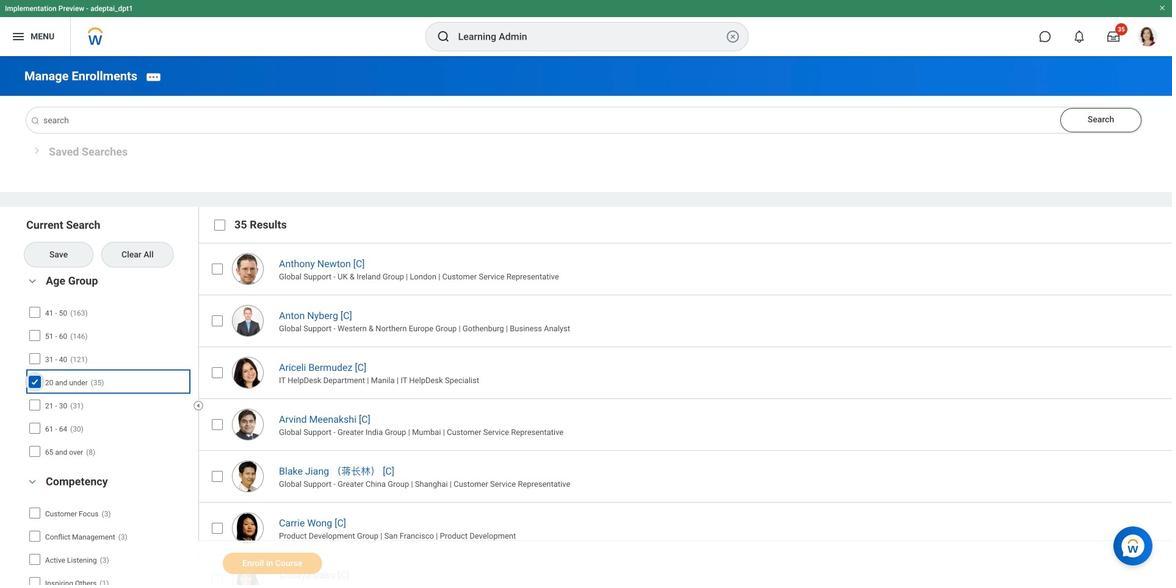 Task type: vqa. For each thing, say whether or not it's contained in the screenshot.
2nd dd from the bottom
no



Task type: describe. For each thing, give the bounding box(es) containing it.
x circle image
[[726, 29, 741, 44]]

notifications large image
[[1074, 31, 1086, 43]]

Search Workday  search field
[[458, 23, 723, 50]]

6 list item from the top
[[198, 503, 1173, 555]]

1 group from the top
[[24, 273, 192, 465]]

7 list item from the top
[[198, 555, 1173, 586]]

tree for first the "chevron down" image from the bottom
[[29, 503, 188, 586]]

1 list item from the top
[[198, 243, 1173, 295]]

filter search field
[[24, 218, 200, 586]]

search image
[[31, 116, 40, 126]]

2 chevron down image from the top
[[25, 478, 40, 487]]

inbox large image
[[1108, 31, 1120, 43]]

5 list item from the top
[[198, 451, 1173, 503]]

tree for 1st the "chevron down" image from the top
[[27, 303, 188, 463]]

check small image
[[27, 375, 42, 390]]

3 list item from the top
[[198, 347, 1173, 399]]



Task type: locate. For each thing, give the bounding box(es) containing it.
list item
[[198, 243, 1173, 295], [198, 295, 1173, 347], [198, 347, 1173, 399], [198, 399, 1173, 451], [198, 451, 1173, 503], [198, 503, 1173, 555], [198, 555, 1173, 586]]

1 vertical spatial tree
[[29, 503, 188, 586]]

group
[[24, 273, 192, 465], [24, 474, 192, 586]]

main content
[[0, 56, 1173, 586]]

2 list item from the top
[[198, 295, 1173, 347]]

profile logan mcneil image
[[1138, 27, 1158, 49]]

justify image
[[11, 29, 26, 44]]

4 list item from the top
[[198, 399, 1173, 451]]

2 group from the top
[[24, 474, 192, 586]]

1 vertical spatial group
[[24, 474, 192, 586]]

None search field
[[24, 108, 1143, 133]]

close environment banner image
[[1159, 4, 1167, 12]]

1 chevron down image from the top
[[25, 277, 40, 286]]

0 vertical spatial chevron down image
[[25, 277, 40, 286]]

0 vertical spatial group
[[24, 273, 192, 465]]

tree
[[27, 303, 188, 463], [29, 503, 188, 586]]

1 vertical spatial chevron down image
[[25, 478, 40, 487]]

chevron down image
[[25, 277, 40, 286], [25, 478, 40, 487]]

banner
[[0, 0, 1173, 56]]

0 vertical spatial tree
[[27, 303, 188, 463]]

Manage Enrollments text field
[[26, 108, 1143, 133]]

search image
[[436, 29, 451, 44]]



